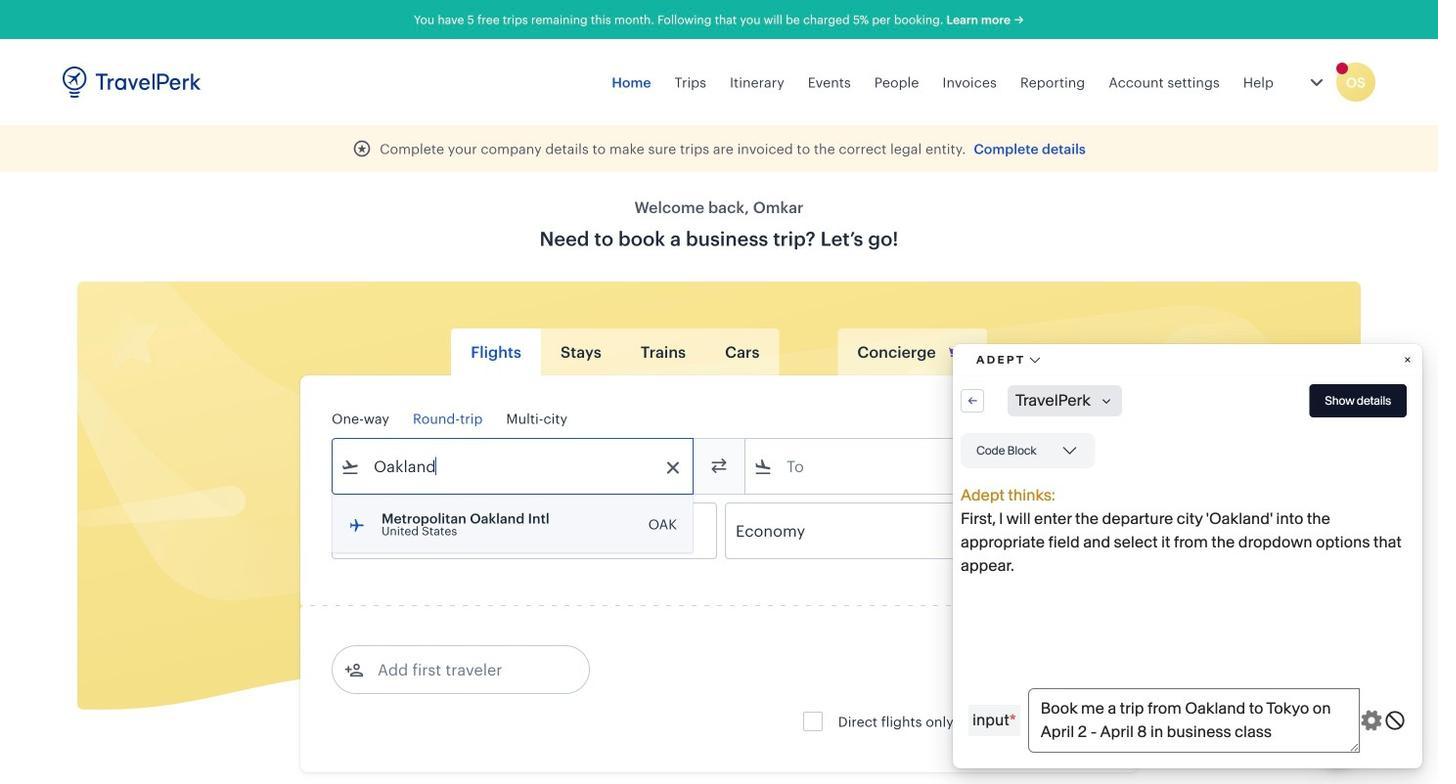 Task type: vqa. For each thing, say whether or not it's contained in the screenshot.
the Depart text box
yes



Task type: locate. For each thing, give the bounding box(es) containing it.
Depart text field
[[360, 504, 462, 559]]

To search field
[[773, 451, 1080, 482]]



Task type: describe. For each thing, give the bounding box(es) containing it.
From search field
[[360, 451, 667, 482]]

Return text field
[[476, 504, 578, 559]]

Add first traveler search field
[[364, 655, 567, 686]]



